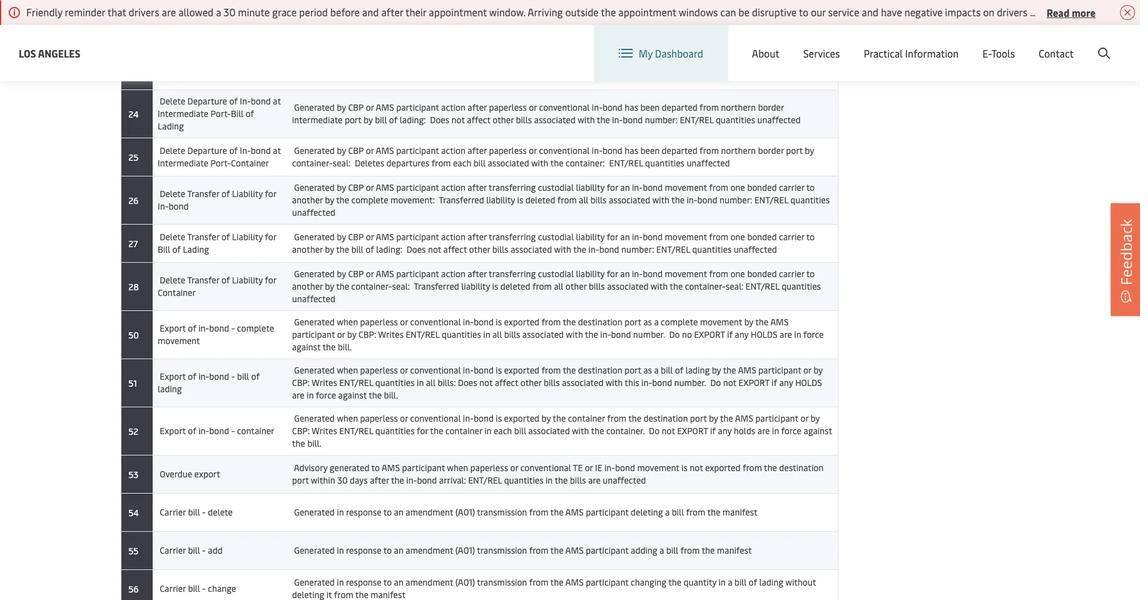 Task type: describe. For each thing, give the bounding box(es) containing it.
arrival
[[417, 23, 442, 34]]

port inside generated by cbp or ams participant action after paperless or conventional in‑bond has been arrived at northern border intermediate port by container‑seal:  deletes arrival from each bill associated with the container: ent/rel quantities unaffected
[[292, 23, 309, 34]]

login
[[1015, 37, 1040, 50]]

quantity
[[684, 576, 717, 588]]

‑ left delete
[[202, 506, 206, 518]]

complete inside the 'generated when paperless or conventional in‑bond is exported from the destination port as a complete movement by the ams participant or by cbp: writes ent/rel quantities in all bills associated with the in‑bond number.  do no export if any holds are in force against the bill.'
[[661, 316, 698, 328]]

response for generated in response to an amendment (a01) transmission from the ams participant changing the quantity in a bill of lading without deleting it from the manifest
[[346, 576, 382, 588]]

unaffected inside 'generated by cbp or ams participant action after transferring custodial liability for an in‑bond movement from one bonded carrier to another by the container‑seal:  transferred liability is deleted from all other bills associated with the container‑seal: ent/rel quantities unaffected'
[[292, 293, 335, 305]]

before
[[330, 5, 360, 19]]

my
[[639, 46, 653, 60]]

holds inside the 'generated when paperless or conventional in‑bond is exported from the destination port as a complete movement by the ams participant or by cbp: writes ent/rel quantities in all bills associated with the in‑bond number.  do no export if any holds are in force against the bill.'
[[751, 329, 778, 340]]

liability for all
[[576, 182, 605, 193]]

participant inside generated when paperless or conventional in‑bond is exported from the destination port as a bill of lading by the ams participant or by cbp: writes ent/rel quantities in all bills: does not affect other bills associated with this in‑bond number.  do not export if any holds are in force against the bill.
[[759, 364, 801, 376]]

writes inside the 'generated when paperless or conventional in‑bond is exported from the destination port as a complete movement by the ams participant or by cbp: writes ent/rel quantities in all bills associated with the in‑bond number.  do no export if any holds are in force against the bill.'
[[378, 329, 404, 340]]

1 on from the left
[[983, 5, 995, 19]]

contact button
[[1039, 25, 1074, 81]]

0 horizontal spatial container
[[237, 425, 274, 437]]

unaffected inside generated by cbp or ams participant action after transferring custodial liability for an in‑bond movement from one bonded carrier to another by the bill of lading:  does not affect other bills associated with the in‑bond number: ent/rel quantities unaffected
[[734, 243, 777, 255]]

generated by cbp or ams participant action after paperless or conventional in‑bond has been departed from northern border intermediate port by bill of lading:  does not affect other bills associated with the in‑bond number: ent/rel quantities unaffected
[[292, 101, 801, 126]]

export of in‑bond ‑ complete movement
[[158, 322, 274, 347]]

generated for generated by cbp or ams participant action after paperless or conventional in‑bond has been departed from northern border intermediate port:  deletes all departures from all bills associated with the in‑bond: ent/rel quantities unaffected
[[294, 53, 335, 65]]

all inside generated by cbp or ams participant action after transferring custodial liability for an in‑bond movement from one bonded carrier to another by the complete movement:  transferred liability is deleted from all bills associated with the in‑bond number: ent/rel quantities unaffected
[[579, 194, 589, 206]]

northern for in‑bond
[[721, 101, 756, 113]]

login / create account link
[[992, 25, 1117, 62]]

cbp for generated by cbp or ams participant action after paperless or conventional in‑bond has been arrived at northern border intermediate port by container‑seal:  deletes arrival from each bill associated with the container: ent/rel quantities unaffected
[[348, 10, 364, 22]]

from inside generated by cbp or ams participant action after paperless or conventional in‑bond has been departed from northern border intermediate port by bill of lading:  does not affect other bills associated with the in‑bond number: ent/rel quantities unaffected
[[700, 101, 719, 113]]

‑ inside export of in‑bond ‑ complete movement
[[231, 322, 235, 334]]

(a01) for adding
[[455, 545, 475, 556]]

global menu
[[899, 37, 956, 50]]

action for liability
[[441, 268, 466, 280]]

generated for generated in response to an amendment (a01) transmission from the ams participant changing the quantity in a bill of lading without deleting it from the manifest
[[294, 576, 335, 588]]

is inside advisory generated to ams participant when paperless or conventional te or ie in‑bond movement is not exported from the destination port within 30 days after the in‑bond arrival: ent/rel quantities in the bills are unaffected
[[682, 462, 688, 474]]

delete transfer of liability for container
[[158, 274, 276, 299]]

of inside generated when paperless or conventional in‑bond is exported from the destination port as a bill of lading by the ams participant or by cbp: writes ent/rel quantities in all bills: does not affect other bills associated with this in‑bond number.  do not export if any holds are in force against the bill.
[[675, 364, 684, 376]]

port‑container for arrival
[[211, 23, 269, 34]]

other inside generated when paperless or conventional in‑bond is exported from the destination port as a bill of lading by the ams participant or by cbp: writes ent/rel quantities in all bills: does not affect other bills associated with this in‑bond number.  do not export if any holds are in force against the bill.
[[521, 377, 542, 389]]

with inside the 'generated when paperless or conventional in‑bond is exported from the destination port as a complete movement by the ams participant or by cbp: writes ent/rel quantities in all bills associated with the in‑bond number.  do no export if any holds are in force against the bill.'
[[566, 329, 583, 340]]

in inside advisory generated to ams participant when paperless or conventional te or ie in‑bond movement is not exported from the destination port within 30 days after the in‑bond arrival: ent/rel quantities in the bills are unaffected
[[546, 474, 553, 486]]

bonded for generated by cbp or ams participant action after transferring custodial liability for an in‑bond movement from one bonded carrier to another by the complete movement:  transferred liability is deleted from all bills associated with the in‑bond number: ent/rel quantities unaffected
[[747, 182, 777, 193]]

after for bills
[[468, 53, 487, 65]]

outside
[[565, 5, 599, 19]]

login / create account
[[1015, 37, 1117, 50]]

menu
[[930, 37, 956, 50]]

intermediate for delete departure of in‑bond at intermediate port‑container
[[158, 157, 209, 169]]

has for quantities
[[625, 145, 638, 156]]

generated when paperless or conventional in‑bond is exported from the destination port as a bill of lading by the ams participant or by cbp: writes ent/rel quantities in all bills: does not affect other bills associated with this in‑bond number.  do not export if any holds are in force against the bill.
[[292, 364, 823, 401]]

exported for does
[[504, 364, 540, 376]]

read
[[1047, 5, 1070, 19]]

advisory
[[294, 462, 328, 474]]

drive
[[1118, 5, 1140, 19]]

in‑bond inside delete transfer of liability for in‑bond
[[158, 200, 189, 212]]

this
[[625, 377, 639, 389]]

without
[[786, 576, 816, 588]]

transferring for affect
[[489, 231, 536, 243]]

is inside the 'generated when paperless or conventional in‑bond is exported from the destination port as a complete movement by the ams participant or by cbp: writes ent/rel quantities in all bills associated with the in‑bond number.  do no export if any holds are in force against the bill.'
[[496, 316, 502, 328]]

paperless inside advisory generated to ams participant when paperless or conventional te or ie in‑bond movement is not exported from the destination port within 30 days after the in‑bond arrival: ent/rel quantities in the bills are unaffected
[[470, 462, 508, 474]]

response for generated in response to an amendment (a01) transmission from the ams participant adding a bill from the manifest
[[346, 545, 382, 556]]

after for liability
[[468, 268, 487, 280]]

paperless inside generated by cbp or ams participant action after paperless or conventional in‑bond has been arrived at northern border intermediate port by container‑seal:  deletes arrival from each bill associated with the container: ent/rel quantities unaffected
[[489, 10, 527, 22]]

generated
[[330, 462, 370, 474]]

add
[[208, 545, 223, 556]]

delete for delete arrival of in‑bond at intermediate port‑container
[[160, 10, 185, 22]]

or inside 'generated by cbp or ams participant action after transferring custodial liability for an in‑bond movement from one bonded carrier to another by the container‑seal:  transferred liability is deleted from all other bills associated with the container‑seal: ent/rel quantities unaffected'
[[366, 268, 374, 280]]

any inside the 'generated when paperless or conventional in‑bond is exported from the destination port as a complete movement by the ams participant or by cbp: writes ent/rel quantities in all bills associated with the in‑bond number.  do no export if any holds are in force against the bill.'
[[735, 329, 749, 340]]

deleted inside generated by cbp or ams participant action after transferring custodial liability for an in‑bond movement from one bonded carrier to another by the complete movement:  transferred liability is deleted from all bills associated with the in‑bond number: ent/rel quantities unaffected
[[526, 194, 555, 206]]

exported inside advisory generated to ams participant when paperless or conventional te or ie in‑bond movement is not exported from the destination port within 30 days after the in‑bond arrival: ent/rel quantities in the bills are unaffected
[[705, 462, 741, 474]]

in‑bond:
[[586, 66, 619, 78]]

carrier for carrier bill ‑ change
[[160, 583, 186, 595]]

carrier bill ‑ add
[[158, 545, 223, 556]]

ams inside 'generated by cbp or ams participant action after transferring custodial liability for an in‑bond movement from one bonded carrier to another by the container‑seal:  transferred liability is deleted from all other bills associated with the container‑seal: ent/rel quantities unaffected'
[[376, 268, 394, 280]]

minute
[[238, 5, 270, 19]]

generated by cbp or ams participant action after paperless or conventional in‑bond has been departed from northern border intermediate port:  deletes all departures from all bills associated with the in‑bond: ent/rel quantities unaffected
[[292, 53, 784, 78]]

custodial for bills
[[538, 231, 574, 243]]

one for in‑bond
[[731, 182, 745, 193]]

change
[[208, 583, 236, 595]]

can
[[721, 5, 736, 19]]

an inside generated by cbp or ams participant action after transferring custodial liability for an in‑bond movement from one bonded carrier to another by the bill of lading:  does not affect other bills associated with the in‑bond number: ent/rel quantities unaffected
[[620, 231, 630, 243]]

24
[[126, 108, 139, 120]]

bill. inside generated when paperless or conventional in‑bond is exported from the destination port as a bill of lading by the ams participant or by cbp: writes ent/rel quantities in all bills: does not affect other bills associated with this in‑bond number.  do not export if any holds are in force against the bill.
[[384, 389, 398, 401]]

dashboard
[[655, 46, 703, 60]]

unaffected inside generated by cbp or ams participant action after paperless or conventional in‑bond has been departed from northern border port by container‑seal:  deletes departures from each bill associated with the container:  ent/rel quantities unaffected
[[687, 157, 730, 169]]

services
[[803, 46, 840, 60]]

to inside advisory generated to ams participant when paperless or conventional te or ie in‑bond movement is not exported from the destination port within 30 days after the in‑bond arrival: ent/rel quantities in the bills are unaffected
[[372, 462, 380, 474]]

carrier for carrier bill ‑ delete
[[160, 506, 186, 518]]

at for generated by cbp or ams participant action after paperless or conventional in‑bond has been departed from northern border intermediate port by bill of lading:  does not affect other bills associated with the in‑bond number: ent/rel quantities unaffected
[[273, 95, 281, 107]]

50
[[126, 329, 139, 341]]

do inside generated when paperless or conventional in‑bond is exported by the container from the destination port by the ams participant or by cbp: writes ent/rel quantities for the container in each bill associated with the container.  do not export if any holds are in force against the bill.
[[649, 425, 660, 437]]

cbp for generated by cbp or ams participant action after paperless or conventional in‑bond has been departed from northern border port by container‑seal:  deletes departures from each bill associated with the container:  ent/rel quantities unaffected
[[348, 145, 364, 156]]

delete transfer of liability for bill of lading
[[158, 231, 276, 255]]

associated inside generated by cbp or ams participant action after paperless or conventional in‑bond has been arrived at northern border intermediate port by container‑seal:  deletes arrival from each bill associated with the container: ent/rel quantities unaffected
[[500, 23, 541, 34]]

the inside generated by cbp or ams participant action after paperless or conventional in‑bond has been departed from northern border intermediate port:  deletes all departures from all bills associated with the in‑bond: ent/rel quantities unaffected
[[571, 66, 584, 78]]

53
[[126, 468, 139, 480]]

do inside the 'generated when paperless or conventional in‑bond is exported from the destination port as a complete movement by the ams participant or by cbp: writes ent/rel quantities in all bills associated with the in‑bond number.  do no export if any holds are in force against the bill.'
[[669, 329, 680, 340]]

port‑container for departure
[[211, 157, 269, 169]]

their
[[406, 5, 426, 19]]

about
[[752, 46, 780, 60]]

more
[[1072, 5, 1096, 19]]

bill inside generated when paperless or conventional in‑bond is exported from the destination port as a bill of lading by the ams participant or by cbp: writes ent/rel quantities in all bills: does not affect other bills associated with this in‑bond number.  do not export if any holds are in force against the bill.
[[661, 364, 673, 376]]

adding
[[631, 545, 658, 556]]

as for bill
[[644, 364, 652, 376]]

of inside delete transfer of liability for in‑bond
[[222, 188, 230, 200]]

2 drivers from the left
[[997, 5, 1028, 19]]

1 drivers from the left
[[129, 5, 159, 19]]

liability for bills
[[576, 231, 605, 243]]

arrived
[[662, 10, 689, 22]]

after for bill
[[468, 145, 487, 156]]

create
[[1049, 37, 1078, 50]]

transfer for in‑bond
[[187, 188, 219, 200]]

northern inside generated by cbp or ams participant action after paperless or conventional in‑bond has been departed from northern border port by container‑seal:  deletes departures from each bill associated with the container:  ent/rel quantities unaffected
[[721, 145, 756, 156]]

deleting inside generated in response to an amendment (a01) transmission from the ams participant changing the quantity in a bill of lading without deleting it from the manifest
[[292, 589, 324, 600]]

windows
[[679, 5, 718, 19]]

departed for unaffected
[[662, 53, 698, 65]]

at for generated by cbp or ams participant action after paperless or conventional in‑bond has been departed from northern border intermediate port:  deletes all departures from all bills associated with the in‑bond: ent/rel quantities unaffected
[[259, 47, 267, 59]]

conventional inside generated by cbp or ams participant action after paperless or conventional in‑bond has been departed from northern border intermediate port by bill of lading:  does not affect other bills associated with the in‑bond number: ent/rel quantities unaffected
[[539, 101, 590, 113]]

when for ent/rel
[[337, 412, 358, 424]]

0 horizontal spatial 30
[[224, 5, 236, 19]]

after for transferred
[[468, 182, 487, 193]]

carrier bill ‑ delete
[[158, 506, 233, 518]]

not inside generated by cbp or ams participant action after paperless or conventional in‑bond has been departed from northern border intermediate port by bill of lading:  does not affect other bills associated with the in‑bond number: ent/rel quantities unaffected
[[452, 114, 465, 126]]

tools
[[992, 46, 1015, 60]]

generated by cbp or ams participant action after paperless or conventional in‑bond has been departed from northern border port by container‑seal:  deletes departures from each bill associated with the container:  ent/rel quantities unaffected
[[292, 145, 814, 169]]

cbp for generated by cbp or ams participant action after transferring custodial liability for an in‑bond movement from one bonded carrier to another by the complete movement:  transferred liability is deleted from all bills associated with the in‑bond number: ent/rel quantities unaffected
[[348, 182, 364, 193]]

associated inside the 'generated when paperless or conventional in‑bond is exported from the destination port as a complete movement by the ams participant or by cbp: writes ent/rel quantities in all bills associated with the in‑bond number.  do no export if any holds are in force against the bill.'
[[522, 329, 564, 340]]

after for each
[[468, 10, 487, 22]]

against inside generated when paperless or conventional in‑bond is exported by the container from the destination port by the ams participant or by cbp: writes ent/rel quantities for the container in each bill associated with the container.  do not export if any holds are in force against the bill.
[[804, 425, 832, 437]]

the inside generated by cbp or ams participant action after paperless or conventional in‑bond has been departed from northern border intermediate port by bill of lading:  does not affect other bills associated with the in‑bond number: ent/rel quantities unaffected
[[597, 114, 610, 126]]

generated for generated when paperless or conventional in‑bond is exported from the destination port as a complete movement by the ams participant or by cbp: writes ent/rel quantities in all bills associated with the in‑bond number.  do no export if any holds are in force against the bill.
[[294, 316, 335, 328]]

an inside generated by cbp or ams participant action after transferring custodial liability for an in‑bond movement from one bonded carrier to another by the complete movement:  transferred liability is deleted from all bills associated with the in‑bond number: ent/rel quantities unaffected
[[620, 182, 630, 193]]

has for container:
[[625, 10, 638, 22]]

with inside generated by cbp or ams participant action after paperless or conventional in‑bond has been departed from northern border port by container‑seal:  deletes departures from each bill associated with the container:  ent/rel quantities unaffected
[[531, 157, 549, 169]]

are inside generated when paperless or conventional in‑bond is exported by the container from the destination port by the ams participant or by cbp: writes ent/rel quantities for the container in each bill associated with the container.  do not export if any holds are in force against the bill.
[[758, 425, 770, 437]]

deleted inside 'generated by cbp or ams participant action after transferring custodial liability for an in‑bond movement from one bonded carrier to another by the container‑seal:  transferred liability is deleted from all other bills associated with the container‑seal: ent/rel quantities unaffected'
[[501, 280, 530, 292]]

generated for generated by cbp or ams participant action after transferring custodial liability for an in‑bond movement from one bonded carrier to another by the bill of lading:  does not affect other bills associated with the in‑bond number: ent/rel quantities unaffected
[[294, 231, 335, 243]]

time.
[[1093, 5, 1116, 19]]

‑ left change
[[202, 583, 206, 595]]

our
[[811, 5, 826, 19]]

border for generated by cbp or ams participant action after paperless or conventional in‑bond has been departed from northern border intermediate port by bill of lading:  does not affect other bills associated with the in‑bond number: ent/rel quantities unaffected
[[758, 101, 784, 113]]

/
[[1042, 37, 1046, 50]]

been for quantities
[[641, 10, 660, 22]]

28
[[126, 281, 139, 293]]

departure for port‑container
[[187, 145, 227, 156]]

participant inside generated by cbp or ams participant action after paperless or conventional in‑bond has been departed from northern border intermediate port by bill of lading:  does not affect other bills associated with the in‑bond number: ent/rel quantities unaffected
[[396, 101, 439, 113]]

e-tools
[[983, 46, 1015, 60]]

writes inside generated when paperless or conventional in‑bond is exported by the container from the destination port by the ams participant or by cbp: writes ent/rel quantities for the container in each bill associated with the container.  do not export if any holds are in force against the bill.
[[312, 425, 337, 437]]

carrier bill ‑ change
[[158, 583, 236, 595]]

in‑bond for delete departure of in‑bond at intermediate port‑bill of lading
[[240, 95, 271, 107]]

ent/rel inside generated by cbp or ams participant action after paperless or conventional in‑bond has been departed from northern border intermediate port:  deletes all departures from all bills associated with the in‑bond: ent/rel quantities unaffected
[[621, 66, 655, 78]]

quantities inside advisory generated to ams participant when paperless or conventional te or ie in‑bond movement is not exported from the destination port within 30 days after the in‑bond arrival: ent/rel quantities in the bills are unaffected
[[504, 474, 544, 486]]

border for generated by cbp or ams participant action after paperless or conventional in‑bond has been departed from northern border intermediate port:  deletes all departures from all bills associated with the in‑bond: ent/rel quantities unaffected
[[758, 53, 784, 65]]

2 appointment from the left
[[619, 5, 677, 19]]

30 inside advisory generated to ams participant when paperless or conventional te or ie in‑bond movement is not exported from the destination port within 30 days after the in‑bond arrival: ent/rel quantities in the bills are unaffected
[[337, 474, 348, 486]]

force inside generated when paperless or conventional in‑bond is exported from the destination port as a bill of lading by the ams participant or by cbp: writes ent/rel quantities in all bills: does not affect other bills associated with this in‑bond number.  do not export if any holds are in force against the bill.
[[316, 389, 336, 401]]

movement
[[158, 72, 200, 84]]

that
[[107, 5, 126, 19]]

ams inside generated by cbp or ams participant action after transferring custodial liability for an in‑bond movement from one bonded carrier to another by the bill of lading:  does not affect other bills associated with the in‑bond number: ent/rel quantities unaffected
[[376, 231, 394, 243]]

if inside generated when paperless or conventional in‑bond is exported by the container from the destination port by the ams participant or by cbp: writes ent/rel quantities for the container in each bill associated with the container.  do not export if any holds are in force against the bill.
[[710, 425, 716, 437]]

intermediate for delete arrival of in‑bond at intermediate port‑complete movement
[[158, 59, 209, 71]]

read more button
[[1047, 4, 1096, 20]]

quantities inside generated by cbp or ams participant action after transferring custodial liability for an in‑bond movement from one bonded carrier to another by the complete movement:  transferred liability is deleted from all bills associated with the in‑bond number: ent/rel quantities unaffected
[[791, 194, 830, 206]]

departures for all
[[411, 66, 454, 78]]

arriving
[[528, 5, 563, 19]]

a for generated in response to an amendment (a01) transmission from the ams participant adding a bill from the manifest
[[660, 545, 664, 556]]

bills:
[[438, 377, 456, 389]]

port inside the 'generated when paperless or conventional in‑bond is exported from the destination port as a complete movement by the ams participant or by cbp: writes ent/rel quantities in all bills associated with the in‑bond number.  do no export if any holds are in force against the bill.'
[[625, 316, 641, 328]]

for inside 'generated by cbp or ams participant action after transferring custodial liability for an in‑bond movement from one bonded carrier to another by the container‑seal:  transferred liability is deleted from all other bills associated with the container‑seal: ent/rel quantities unaffected'
[[607, 268, 618, 280]]

with inside generated by cbp or ams participant action after paperless or conventional in‑bond has been arrived at northern border intermediate port by container‑seal:  deletes arrival from each bill associated with the container: ent/rel quantities unaffected
[[543, 23, 561, 34]]

action for each
[[441, 10, 466, 22]]

54
[[126, 507, 139, 519]]

my dashboard
[[639, 46, 703, 60]]

associated inside generated by cbp or ams participant action after paperless or conventional in‑bond has been departed from northern border port by container‑seal:  deletes departures from each bill associated with the container:  ent/rel quantities unaffected
[[488, 157, 529, 169]]

period
[[299, 5, 328, 19]]

deletes inside generated by cbp or ams participant action after paperless or conventional in‑bond has been departed from northern border port by container‑seal:  deletes departures from each bill associated with the container:  ent/rel quantities unaffected
[[355, 157, 384, 169]]

border for generated by cbp or ams participant action after paperless or conventional in‑bond has been arrived at northern border intermediate port by container‑seal:  deletes arrival from each bill associated with the container: ent/rel quantities unaffected
[[739, 10, 764, 22]]

ams inside advisory generated to ams participant when paperless or conventional te or ie in‑bond movement is not exported from the destination port within 30 days after the in‑bond arrival: ent/rel quantities in the bills are unaffected
[[382, 462, 400, 474]]

container:
[[578, 23, 617, 34]]

delete departure of in‑bond at intermediate port‑container
[[158, 145, 281, 169]]

feedback
[[1116, 219, 1137, 285]]

2 on from the left
[[1080, 5, 1091, 19]]

deletes inside generated by cbp or ams participant action after paperless or conventional in‑bond has been departed from northern border intermediate port:  deletes all departures from all bills associated with the in‑bond: ent/rel quantities unaffected
[[368, 66, 397, 78]]

delete for delete departure of in‑bond at intermediate port‑bill of lading
[[160, 95, 185, 107]]

quantities inside generated by cbp or ams participant action after paperless or conventional in‑bond has been arrived at northern border intermediate port by container‑seal:  deletes arrival from each bill associated with the container: ent/rel quantities unaffected
[[655, 23, 695, 34]]

export of in‑bond ‑ bill of lading
[[158, 371, 260, 395]]

reminder
[[65, 5, 105, 19]]

affect inside generated by cbp or ams participant action after transferring custodial liability for an in‑bond movement from one bonded carrier to another by the bill of lading:  does not affect other bills associated with the in‑bond number: ent/rel quantities unaffected
[[443, 243, 467, 255]]

transmission for adding
[[477, 545, 527, 556]]

action for of
[[441, 231, 466, 243]]

switch location button
[[768, 36, 859, 50]]

movement inside advisory generated to ams participant when paperless or conventional te or ie in‑bond movement is not exported from the destination port within 30 days after the in‑bond arrival: ent/rel quantities in the bills are unaffected
[[637, 462, 680, 474]]

export of in‑bond ‑ container
[[158, 425, 274, 437]]

52
[[126, 425, 138, 437]]

are inside advisory generated to ams participant when paperless or conventional te or ie in‑bond movement is not exported from the destination port within 30 days after the in‑bond arrival: ent/rel quantities in the bills are unaffected
[[588, 474, 601, 486]]

departed for in‑bond
[[662, 101, 698, 113]]

services button
[[803, 25, 840, 81]]

feedback button
[[1111, 203, 1140, 316]]

participant inside generated by cbp or ams participant action after paperless or conventional in‑bond has been arrived at northern border intermediate port by container‑seal:  deletes arrival from each bill associated with the container: ent/rel quantities unaffected
[[396, 10, 439, 22]]

other inside generated by cbp or ams participant action after transferring custodial liability for an in‑bond movement from one bonded carrier to another by the bill of lading:  does not affect other bills associated with the in‑bond number: ent/rel quantities unaffected
[[469, 243, 490, 255]]

have
[[881, 5, 902, 19]]

after for of
[[468, 231, 487, 243]]

ent/rel inside generated by cbp or ams participant action after paperless or conventional in‑bond has been arrived at northern border intermediate port by container‑seal:  deletes arrival from each bill associated with the container: ent/rel quantities unaffected
[[619, 23, 653, 34]]

2 and from the left
[[862, 5, 879, 19]]

if inside the 'generated when paperless or conventional in‑bond is exported from the destination port as a complete movement by the ams participant or by cbp: writes ent/rel quantities in all bills associated with the in‑bond number.  do no export if any holds are in force against the bill.'
[[727, 329, 733, 340]]

manifest inside generated in response to an amendment (a01) transmission from the ams participant changing the quantity in a bill of lading without deleting it from the manifest
[[371, 589, 406, 600]]

global
[[899, 37, 928, 50]]

ent/rel inside 'generated by cbp or ams participant action after transferring custodial liability for an in‑bond movement from one bonded carrier to another by the container‑seal:  transferred liability is deleted from all other bills associated with the container‑seal: ent/rel quantities unaffected'
[[746, 280, 780, 292]]

in‑bond inside export of in‑bond ‑ bill of lading
[[199, 371, 229, 382]]

movement inside export of in‑bond ‑ complete movement
[[158, 335, 200, 347]]

ie
[[595, 462, 602, 474]]

generated for generated by cbp or ams participant action after paperless or conventional in‑bond has been arrived at northern border intermediate port by container‑seal:  deletes arrival from each bill associated with the container: ent/rel quantities unaffected
[[294, 10, 335, 22]]

affect inside generated when paperless or conventional in‑bond is exported from the destination port as a bill of lading by the ams participant or by cbp: writes ent/rel quantities in all bills: does not affect other bills associated with this in‑bond number.  do not export if any holds are in force against the bill.
[[495, 377, 518, 389]]

information
[[905, 46, 959, 60]]

with inside generated by cbp or ams participant action after transferring custodial liability for an in‑bond movement from one bonded carrier to another by the complete movement:  transferred liability is deleted from all bills associated with the in‑bond number: ent/rel quantities unaffected
[[652, 194, 670, 206]]

51
[[126, 377, 137, 389]]

quantities inside generated by cbp or ams participant action after paperless or conventional in‑bond has been departed from northern border intermediate port:  deletes all departures from all bills associated with the in‑bond: ent/rel quantities unaffected
[[657, 66, 696, 78]]

cbp: inside generated when paperless or conventional in‑bond is exported from the destination port as a bill of lading by the ams participant or by cbp: writes ent/rel quantities in all bills: does not affect other bills associated with this in‑bond number.  do not export if any holds are in force against the bill.
[[292, 377, 310, 389]]

participant inside generated by cbp or ams participant action after paperless or conventional in‑bond has been departed from northern border intermediate port:  deletes all departures from all bills associated with the in‑bond: ent/rel quantities unaffected
[[396, 53, 439, 65]]

has for with
[[625, 101, 638, 113]]

in‑bond inside 'generated by cbp or ams participant action after transferring custodial liability for an in‑bond movement from one bonded carrier to another by the container‑seal:  transferred liability is deleted from all other bills associated with the container‑seal: ent/rel quantities unaffected'
[[632, 268, 663, 280]]

days
[[350, 474, 368, 486]]

response for generated in response to an amendment (a01) transmission from the ams participant deleting a bill from the manifest
[[346, 506, 382, 518]]

arrival for port‑complete
[[187, 47, 213, 59]]

generated in response to an amendment (a01) transmission from the ams participant deleting a bill from the manifest
[[292, 506, 758, 518]]

not inside generated when paperless or conventional in‑bond is exported by the container from the destination port by the ams participant or by cbp: writes ent/rel quantities for the container in each bill associated with the container.  do not export if any holds are in force against the bill.
[[662, 425, 675, 437]]

bills inside 'generated by cbp or ams participant action after transferring custodial liability for an in‑bond movement from one bonded carrier to another by the container‑seal:  transferred liability is deleted from all other bills associated with the container‑seal: ent/rel quantities unaffected'
[[589, 280, 605, 292]]

not inside advisory generated to ams participant when paperless or conventional te or ie in‑bond movement is not exported from the destination port within 30 days after the in‑bond arrival: ent/rel quantities in the bills are unaffected
[[690, 462, 703, 474]]

export
[[194, 468, 220, 480]]

27
[[126, 238, 138, 249]]

impacts
[[945, 5, 981, 19]]

port inside generated when paperless or conventional in‑bond is exported from the destination port as a bill of lading by the ams participant or by cbp: writes ent/rel quantities in all bills: does not affect other bills associated with this in‑bond number.  do not export if any holds are in force against the bill.
[[625, 364, 641, 376]]

overdue
[[160, 468, 192, 480]]

grace
[[272, 5, 297, 19]]

movement inside 'generated by cbp or ams participant action after transferring custodial liability for an in‑bond movement from one bonded carrier to another by the container‑seal:  transferred liability is deleted from all other bills associated with the container‑seal: ent/rel quantities unaffected'
[[665, 268, 707, 280]]

generated for generated in response to an amendment (a01) transmission from the ams participant adding a bill from the manifest
[[294, 545, 335, 556]]

los angeles
[[19, 46, 80, 60]]



Task type: vqa. For each thing, say whether or not it's contained in the screenshot.
been related to unaffected
yes



Task type: locate. For each thing, give the bounding box(es) containing it.
holds inside generated when paperless or conventional in‑bond is exported from the destination port as a bill of lading by the ams participant or by cbp: writes ent/rel quantities in all bills: does not affect other bills associated with this in‑bond number.  do not export if any holds are in force against the bill.
[[795, 377, 822, 389]]

exported down the 'generated when paperless or conventional in‑bond is exported from the destination port as a complete movement by the ams participant or by cbp: writes ent/rel quantities in all bills associated with the in‑bond number.  do no export if any holds are in force against the bill.'
[[504, 364, 540, 376]]

ent/rel inside generated by cbp or ams participant action after paperless or conventional in‑bond has been departed from northern border port by container‑seal:  deletes departures from each bill associated with the container:  ent/rel quantities unaffected
[[609, 157, 643, 169]]

departed
[[662, 53, 698, 65], [662, 101, 698, 113], [662, 145, 698, 156]]

exported down 'holds' at bottom right
[[705, 462, 741, 474]]

transmission down generated in response to an amendment (a01) transmission from the ams participant deleting a bill from the manifest
[[477, 545, 527, 556]]

transferring for from
[[489, 268, 536, 280]]

export right 52
[[160, 425, 186, 437]]

intermediate
[[767, 10, 817, 22], [292, 66, 343, 78], [292, 114, 343, 126]]

2 carrier from the top
[[160, 545, 186, 556]]

0 vertical spatial departed
[[662, 53, 698, 65]]

2 vertical spatial deletes
[[355, 157, 384, 169]]

does inside generated when paperless or conventional in‑bond is exported from the destination port as a bill of lading by the ams participant or by cbp: writes ent/rel quantities in all bills: does not affect other bills associated with this in‑bond number.  do not export if any holds are in force against the bill.
[[458, 377, 477, 389]]

generated
[[294, 10, 335, 22], [294, 53, 335, 65], [294, 101, 335, 113], [294, 145, 335, 156], [294, 182, 335, 193], [294, 231, 335, 243], [294, 268, 335, 280], [294, 316, 335, 328], [294, 364, 335, 376], [294, 412, 335, 424], [294, 506, 335, 518], [294, 545, 335, 556], [294, 576, 335, 588]]

border for generated by cbp or ams participant action after paperless or conventional in‑bond has been departed from northern border port by container‑seal:  deletes departures from each bill associated with the container:  ent/rel quantities unaffected
[[758, 145, 784, 156]]

0 horizontal spatial against
[[292, 341, 321, 353]]

port‑container down minute
[[211, 23, 269, 34]]

delete for delete arrival of in‑bond at intermediate port‑complete movement
[[160, 47, 185, 59]]

amendment for generated in response to an amendment (a01) transmission from the ams participant deleting a bill from the manifest
[[406, 506, 453, 518]]

transferring down generated by cbp or ams participant action after transferring custodial liability for an in‑bond movement from one bonded carrier to another by the complete movement:  transferred liability is deleted from all bills associated with the in‑bond number: ent/rel quantities unaffected
[[489, 231, 536, 243]]

paperless
[[489, 10, 527, 22], [489, 53, 527, 65], [489, 101, 527, 113], [489, 145, 527, 156], [360, 316, 398, 328], [360, 364, 398, 376], [360, 412, 398, 424], [470, 462, 508, 474]]

3 (a01) from the top
[[455, 576, 475, 588]]

3 carrier from the top
[[160, 583, 186, 595]]

0 vertical spatial response
[[346, 506, 382, 518]]

exported inside generated when paperless or conventional in‑bond is exported by the container from the destination port by the ams participant or by cbp: writes ent/rel quantities for the container in each bill associated with the container.  do not export if any holds are in force against the bill.
[[504, 412, 540, 424]]

when for writes
[[337, 316, 358, 328]]

3 custodial from the top
[[538, 268, 574, 280]]

deleted down generated by cbp or ams participant action after paperless or conventional in‑bond has been departed from northern border port by container‑seal:  deletes departures from each bill associated with the container:  ent/rel quantities unaffected
[[526, 194, 555, 206]]

bonded
[[747, 182, 777, 193], [747, 231, 777, 243], [747, 268, 777, 280]]

a for generated when paperless or conventional in‑bond is exported from the destination port as a bill of lading by the ams participant or by cbp: writes ent/rel quantities in all bills: does not affect other bills associated with this in‑bond number.  do not export if any holds are in force against the bill.
[[654, 364, 659, 376]]

intermediate for delete arrival of in‑bond at intermediate port‑container
[[158, 23, 209, 34]]

delete for delete departure of in‑bond at intermediate port‑container
[[160, 145, 185, 156]]

1 horizontal spatial does
[[430, 114, 449, 126]]

bill
[[486, 23, 498, 34], [375, 114, 387, 126], [474, 157, 486, 169], [351, 243, 364, 255], [661, 364, 673, 376], [237, 371, 249, 382], [514, 425, 526, 437], [188, 506, 200, 518], [672, 506, 684, 518], [188, 545, 200, 556], [666, 545, 678, 556], [735, 576, 747, 588], [188, 583, 200, 595]]

complete inside export of in‑bond ‑ complete movement
[[237, 322, 274, 334]]

1 vertical spatial liability
[[232, 231, 263, 243]]

0 vertical spatial transfer
[[187, 188, 219, 200]]

transfer down delete departure of in‑bond at intermediate port‑container
[[187, 188, 219, 200]]

my dashboard button
[[619, 25, 703, 81]]

3 departed from the top
[[662, 145, 698, 156]]

2 as from the top
[[644, 364, 652, 376]]

lading inside delete departure of in‑bond at intermediate port‑bill of lading
[[158, 120, 184, 132]]

2 departure from the top
[[187, 145, 227, 156]]

3 been from the top
[[641, 101, 660, 113]]

3 another from the top
[[292, 280, 323, 292]]

1 vertical spatial export
[[739, 377, 770, 389]]

no
[[682, 329, 692, 340]]

1 horizontal spatial lading
[[686, 364, 710, 376]]

6 action from the top
[[441, 231, 466, 243]]

2 horizontal spatial does
[[458, 377, 477, 389]]

as inside the 'generated when paperless or conventional in‑bond is exported from the destination port as a complete movement by the ams participant or by cbp: writes ent/rel quantities in all bills associated with the in‑bond number.  do no export if any holds are in force against the bill.'
[[644, 316, 652, 328]]

0 vertical spatial do
[[669, 329, 680, 340]]

delete for delete transfer of liability for bill of lading
[[160, 231, 185, 243]]

manifest for generated in response to an amendment (a01) transmission from the ams participant adding a bill from the manifest
[[717, 545, 752, 556]]

2 another from the top
[[292, 243, 323, 255]]

1 (a01) from the top
[[455, 506, 475, 518]]

2 vertical spatial another
[[292, 280, 323, 292]]

0 vertical spatial any
[[735, 329, 749, 340]]

participant inside the 'generated when paperless or conventional in‑bond is exported from the destination port as a complete movement by the ams participant or by cbp: writes ent/rel quantities in all bills associated with the in‑bond number.  do no export if any holds are in force against the bill.'
[[292, 329, 335, 340]]

bill
[[158, 243, 170, 255]]

on right impacts
[[983, 5, 995, 19]]

0 vertical spatial cbp:
[[359, 329, 376, 340]]

0 horizontal spatial do
[[649, 425, 660, 437]]

1 vertical spatial departed
[[662, 101, 698, 113]]

unaffected inside advisory generated to ams participant when paperless or conventional te or ie in‑bond movement is not exported from the destination port within 30 days after the in‑bond arrival: ent/rel quantities in the bills are unaffected
[[603, 474, 646, 486]]

5 generated from the top
[[294, 182, 335, 193]]

(a01) for deleting
[[455, 506, 475, 518]]

from inside the 'generated when paperless or conventional in‑bond is exported from the destination port as a complete movement by the ams participant or by cbp: writes ent/rel quantities in all bills associated with the in‑bond number.  do no export if any holds are in force against the bill.'
[[542, 316, 561, 328]]

in‑bond inside delete arrival of in‑bond at intermediate port‑container
[[226, 10, 257, 22]]

2 generated from the top
[[294, 53, 335, 65]]

action for transferred
[[441, 182, 466, 193]]

7 delete from the top
[[160, 274, 185, 286]]

within
[[311, 474, 335, 486]]

border
[[739, 10, 764, 22], [758, 53, 784, 65], [758, 101, 784, 113], [758, 145, 784, 156]]

carrier for generated by cbp or ams participant action after transferring custodial liability for an in‑bond movement from one bonded carrier to another by the container‑seal:  transferred liability is deleted from all other bills associated with the container‑seal: ent/rel quantities unaffected
[[779, 268, 805, 280]]

1 carrier from the top
[[160, 506, 186, 518]]

1 vertical spatial amendment
[[406, 545, 453, 556]]

9 generated from the top
[[294, 364, 335, 376]]

delete up movement
[[160, 47, 185, 59]]

1 cbp from the top
[[348, 10, 364, 22]]

export
[[160, 322, 186, 334], [160, 371, 186, 382], [160, 425, 186, 437]]

1 been from the top
[[641, 10, 660, 22]]

2 vertical spatial affect
[[495, 377, 518, 389]]

in‑bond up port‑complete
[[226, 47, 257, 59]]

port
[[292, 23, 309, 34], [345, 114, 362, 126], [786, 145, 803, 156], [625, 316, 641, 328], [625, 364, 641, 376], [690, 412, 707, 424], [292, 474, 309, 486]]

3 carrier from the top
[[779, 268, 805, 280]]

manifest for generated in response to an amendment (a01) transmission from the ams participant deleting a bill from the manifest
[[723, 506, 758, 518]]

4 generated from the top
[[294, 145, 335, 156]]

1 vertical spatial lading
[[183, 243, 209, 255]]

a for generated in response to an amendment (a01) transmission from the ams participant deleting a bill from the manifest
[[665, 506, 670, 518]]

practical
[[864, 46, 903, 60]]

appointment up arrival
[[429, 5, 487, 19]]

custodial down generated by cbp or ams participant action after paperless or conventional in‑bond has been departed from northern border port by container‑seal:  deletes departures from each bill associated with the container:  ent/rel quantities unaffected
[[538, 182, 574, 193]]

departed inside generated by cbp or ams participant action after paperless or conventional in‑bond has been departed from northern border intermediate port by bill of lading:  does not affect other bills associated with the in‑bond number: ent/rel quantities unaffected
[[662, 101, 698, 113]]

generated for generated when paperless or conventional in‑bond is exported by the container from the destination port by the ams participant or by cbp: writes ent/rel quantities for the container in each bill associated with the container.  do not export if any holds are in force against the bill.
[[294, 412, 335, 424]]

3 intermediate from the top
[[158, 108, 209, 120]]

liability down delete departure of in‑bond at intermediate port‑container
[[232, 188, 263, 200]]

appointment up my at the right top of page
[[619, 5, 677, 19]]

amendment inside generated in response to an amendment (a01) transmission from the ams participant changing the quantity in a bill of lading without deleting it from the manifest
[[406, 576, 453, 588]]

1 port‑container from the top
[[211, 23, 269, 34]]

border inside generated by cbp or ams participant action after paperless or conventional in‑bond has been departed from northern border intermediate port by bill of lading:  does not affect other bills associated with the in‑bond number: ent/rel quantities unaffected
[[758, 101, 784, 113]]

2 liability from the top
[[232, 231, 263, 243]]

and left have
[[862, 5, 879, 19]]

0 vertical spatial against
[[292, 341, 321, 353]]

on
[[983, 5, 995, 19], [1080, 5, 1091, 19]]

is
[[517, 194, 523, 206], [492, 280, 498, 292], [496, 316, 502, 328], [496, 364, 502, 376], [496, 412, 502, 424], [682, 462, 688, 474]]

delete right 22
[[160, 10, 185, 22]]

2 delete from the top
[[160, 47, 185, 59]]

0 horizontal spatial lading
[[158, 383, 182, 395]]

2 horizontal spatial bill.
[[384, 389, 398, 401]]

transmission inside generated in response to an amendment (a01) transmission from the ams participant changing the quantity in a bill of lading without deleting it from the manifest
[[477, 576, 527, 588]]

1 vertical spatial do
[[710, 377, 721, 389]]

deleting
[[631, 506, 663, 518], [292, 589, 324, 600]]

transfer up container
[[187, 274, 219, 286]]

2 vertical spatial transfer
[[187, 274, 219, 286]]

arrival up 'delete arrival of in‑bond at intermediate port‑complete movement' in the left of the page
[[187, 10, 213, 22]]

destination inside generated when paperless or conventional in‑bond is exported by the container from the destination port by the ams participant or by cbp: writes ent/rel quantities for the container in each bill associated with the container.  do not export if any holds are in force against the bill.
[[644, 412, 688, 424]]

against inside the 'generated when paperless or conventional in‑bond is exported from the destination port as a complete movement by the ams participant or by cbp: writes ent/rel quantities in all bills associated with the in‑bond number.  do no export if any holds are in force against the bill.'
[[292, 341, 321, 353]]

number:
[[645, 114, 678, 126], [720, 194, 753, 206], [622, 243, 654, 255]]

3 has from the top
[[625, 101, 638, 113]]

port‑container up delete transfer of liability for in‑bond
[[211, 157, 269, 169]]

3 one from the top
[[731, 268, 745, 280]]

bills inside generated by cbp or ams participant action after transferring custodial liability for an in‑bond movement from one bonded carrier to another by the bill of lading:  does not affect other bills associated with the in‑bond number: ent/rel quantities unaffected
[[492, 243, 509, 255]]

deletes inside generated by cbp or ams participant action after paperless or conventional in‑bond has been arrived at northern border intermediate port by container‑seal:  deletes arrival from each bill associated with the container: ent/rel quantities unaffected
[[385, 23, 415, 34]]

who
[[1030, 5, 1049, 19]]

7 generated from the top
[[294, 268, 335, 280]]

2 horizontal spatial if
[[772, 377, 777, 389]]

associated inside generated by cbp or ams participant action after transferring custodial liability for an in‑bond movement from one bonded carrier to another by the bill of lading:  does not affect other bills associated with the in‑bond number: ent/rel quantities unaffected
[[511, 243, 552, 255]]

2 vertical spatial custodial
[[538, 268, 574, 280]]

port inside generated when paperless or conventional in‑bond is exported by the container from the destination port by the ams participant or by cbp: writes ent/rel quantities for the container in each bill associated with the container.  do not export if any holds are in force against the bill.
[[690, 412, 707, 424]]

delete right 26
[[160, 188, 185, 200]]

transfer for container
[[187, 274, 219, 286]]

0 vertical spatial custodial
[[538, 182, 574, 193]]

2 vertical spatial departed
[[662, 145, 698, 156]]

export inside generated when paperless or conventional in‑bond is exported from the destination port as a bill of lading by the ams participant or by cbp: writes ent/rel quantities in all bills: does not affect other bills associated with this in‑bond number.  do not export if any holds are in force against the bill.
[[739, 377, 770, 389]]

custodial inside generated by cbp or ams participant action after transferring custodial liability for an in‑bond movement from one bonded carrier to another by the bill of lading:  does not affect other bills associated with the in‑bond number: ent/rel quantities unaffected
[[538, 231, 574, 243]]

cbp: inside the 'generated when paperless or conventional in‑bond is exported from the destination port as a complete movement by the ams participant or by cbp: writes ent/rel quantities in all bills associated with the in‑bond number.  do no export if any holds are in force against the bill.'
[[359, 329, 376, 340]]

1 vertical spatial (a01)
[[455, 545, 475, 556]]

0 vertical spatial liability
[[232, 188, 263, 200]]

destination inside advisory generated to ams participant when paperless or conventional te or ie in‑bond movement is not exported from the destination port within 30 days after the in‑bond arrival: ent/rel quantities in the bills are unaffected
[[779, 462, 824, 474]]

2 cbp from the top
[[348, 53, 364, 65]]

bill. inside generated when paperless or conventional in‑bond is exported by the container from the destination port by the ams participant or by cbp: writes ent/rel quantities for the container in each bill associated with the container.  do not export if any holds are in force against the bill.
[[307, 437, 321, 449]]

12 generated from the top
[[294, 545, 335, 556]]

25
[[126, 151, 138, 163]]

generated by cbp or ams participant action after paperless or conventional in‑bond has been arrived at northern border intermediate port by container‑seal:  deletes arrival from each bill associated with the container: ent/rel quantities unaffected
[[292, 10, 817, 34]]

transferred
[[439, 194, 484, 206], [414, 280, 459, 292]]

1 vertical spatial bonded
[[747, 231, 777, 243]]

allowed
[[178, 5, 214, 19]]

1 delete from the top
[[160, 10, 185, 22]]

los angeles link
[[19, 45, 80, 61]]

0 vertical spatial arrival
[[187, 10, 213, 22]]

0 vertical spatial carrier
[[779, 182, 805, 193]]

generated by cbp or ams participant action after transferring custodial liability for an in‑bond movement from one bonded carrier to another by the container‑seal:  transferred liability is deleted from all other bills associated with the container‑seal: ent/rel quantities unaffected
[[292, 268, 821, 305]]

departures for deletes
[[387, 157, 430, 169]]

departure for port‑bill
[[187, 95, 227, 107]]

northern inside generated by cbp or ams participant action after paperless or conventional in‑bond has been departed from northern border intermediate port:  deletes all departures from all bills associated with the in‑bond: ent/rel quantities unaffected
[[721, 53, 756, 65]]

1 horizontal spatial do
[[669, 329, 680, 340]]

generated inside 'generated by cbp or ams participant action after transferring custodial liability for an in‑bond movement from one bonded carrier to another by the container‑seal:  transferred liability is deleted from all other bills associated with the container‑seal: ent/rel quantities unaffected'
[[294, 268, 335, 280]]

an
[[620, 182, 630, 193], [620, 231, 630, 243], [620, 268, 630, 280], [394, 506, 404, 518], [394, 545, 404, 556], [394, 576, 404, 588]]

port inside generated by cbp or ams participant action after paperless or conventional in‑bond has been departed from northern border intermediate port by bill of lading:  does not affect other bills associated with the in‑bond number: ent/rel quantities unaffected
[[345, 114, 362, 126]]

liability for delete transfer of liability for in‑bond
[[232, 188, 263, 200]]

0 vertical spatial carrier
[[160, 506, 186, 518]]

in‑bond down port‑bill
[[240, 145, 271, 156]]

1 departure from the top
[[187, 95, 227, 107]]

intermediate for generated by cbp or ams participant action after paperless or conventional in‑bond has been departed from northern border intermediate port by bill of lading:  does not affect other bills associated with the in‑bond number: ent/rel quantities unaffected
[[292, 114, 343, 126]]

intermediate for delete departure of in‑bond at intermediate port‑bill of lading
[[158, 108, 209, 120]]

‑ down export of in‑bond ‑ complete movement
[[231, 371, 235, 382]]

2 vertical spatial any
[[718, 425, 732, 437]]

0 horizontal spatial holds
[[751, 329, 778, 340]]

1 vertical spatial response
[[346, 545, 382, 556]]

5 delete from the top
[[160, 188, 185, 200]]

(a01) for changing
[[455, 576, 475, 588]]

cbp
[[348, 10, 364, 22], [348, 53, 364, 65], [348, 101, 364, 113], [348, 145, 364, 156], [348, 182, 364, 193], [348, 231, 364, 243], [348, 268, 364, 280]]

one for number:
[[731, 231, 745, 243]]

0 vertical spatial as
[[644, 316, 652, 328]]

after inside generated by cbp or ams participant action after paperless or conventional in‑bond has been departed from northern border intermediate port by bill of lading:  does not affect other bills associated with the in‑bond number: ent/rel quantities unaffected
[[468, 101, 487, 113]]

0 vertical spatial holds
[[751, 329, 778, 340]]

action for bills
[[441, 53, 466, 65]]

export down container
[[160, 322, 186, 334]]

bill inside export of in‑bond ‑ bill of lading
[[237, 371, 249, 382]]

disruptive
[[752, 5, 797, 19]]

1 liability from the top
[[232, 188, 263, 200]]

been for in‑bond
[[641, 101, 660, 113]]

transmission down generated in response to an amendment (a01) transmission from the ams participant adding a bill from the manifest
[[477, 576, 527, 588]]

container‑seal:
[[685, 280, 744, 292]]

it
[[327, 589, 332, 600]]

6 generated from the top
[[294, 231, 335, 243]]

2 export from the top
[[160, 371, 186, 382]]

1 horizontal spatial appointment
[[619, 5, 677, 19]]

liability down delete transfer of liability for in‑bond
[[232, 231, 263, 243]]

1 departed from the top
[[662, 53, 698, 65]]

with inside generated by cbp or ams participant action after paperless or conventional in‑bond has been departed from northern border intermediate port by bill of lading:  does not affect other bills associated with the in‑bond number: ent/rel quantities unaffected
[[578, 114, 595, 126]]

in‑bond for delete departure of in‑bond at intermediate port‑container
[[240, 145, 271, 156]]

unaffected inside generated by cbp or ams participant action after paperless or conventional in‑bond has been arrived at northern border intermediate port by container‑seal:  deletes arrival from each bill associated with the container: ent/rel quantities unaffected
[[697, 23, 740, 34]]

a inside the 'generated when paperless or conventional in‑bond is exported from the destination port as a complete movement by the ams participant or by cbp: writes ent/rel quantities in all bills associated with the in‑bond number.  do no export if any holds are in force against the bill.'
[[654, 316, 659, 328]]

another inside generated by cbp or ams participant action after transferring custodial liability for an in‑bond movement from one bonded carrier to another by the bill of lading:  does not affect other bills associated with the in‑bond number: ent/rel quantities unaffected
[[292, 243, 323, 255]]

generated when paperless or conventional in‑bond is exported by the container from the destination port by the ams participant or by cbp: writes ent/rel quantities for the container in each bill associated with the container.  do not export if any holds are in force against the bill.
[[292, 412, 832, 449]]

negative
[[905, 5, 943, 19]]

3 amendment from the top
[[406, 576, 453, 588]]

exported
[[504, 316, 540, 328], [504, 364, 540, 376], [504, 412, 540, 424], [705, 462, 741, 474]]

bonded for generated by cbp or ams participant action after transferring custodial liability for an in‑bond movement from one bonded carrier to another by the bill of lading:  does not affect other bills associated with the in‑bond number: ent/rel quantities unaffected
[[747, 231, 777, 243]]

one inside generated by cbp or ams participant action after transferring custodial liability for an in‑bond movement from one bonded carrier to another by the complete movement:  transferred liability is deleted from all bills associated with the in‑bond number: ent/rel quantities unaffected
[[731, 182, 745, 193]]

exported for with
[[504, 316, 540, 328]]

1 vertical spatial intermediate
[[292, 66, 343, 78]]

2 response from the top
[[346, 545, 382, 556]]

export right no
[[694, 329, 725, 340]]

holds
[[734, 425, 756, 437]]

1 amendment from the top
[[406, 506, 453, 518]]

transmission for deleting
[[477, 506, 527, 518]]

port‑bill
[[211, 108, 243, 120]]

6 cbp from the top
[[348, 231, 364, 243]]

lading right 51
[[158, 383, 182, 395]]

custodial for all
[[538, 182, 574, 193]]

0 horizontal spatial appointment
[[429, 5, 487, 19]]

in‑bond for delete arrival of in‑bond at intermediate port‑complete movement
[[226, 47, 257, 59]]

ent/rel inside generated by cbp or ams participant action after paperless or conventional in‑bond has been departed from northern border intermediate port by bill of lading:  does not affect other bills associated with the in‑bond number: ent/rel quantities unaffected
[[680, 114, 714, 126]]

1 vertical spatial 30
[[337, 474, 348, 486]]

at inside generated by cbp or ams participant action after paperless or conventional in‑bond has been arrived at northern border intermediate port by container‑seal:  deletes arrival from each bill associated with the container: ent/rel quantities unaffected
[[692, 10, 699, 22]]

carrier for generated by cbp or ams participant action after transferring custodial liability for an in‑bond movement from one bonded carrier to another by the bill of lading:  does not affect other bills associated with the in‑bond number: ent/rel quantities unaffected
[[779, 231, 805, 243]]

intermediate down allowed
[[158, 23, 209, 34]]

in‑bond left grace
[[226, 10, 257, 22]]

0 vertical spatial departure
[[187, 95, 227, 107]]

2 has from the top
[[625, 53, 638, 65]]

0 vertical spatial bonded
[[747, 182, 777, 193]]

to inside generated by cbp or ams participant action after transferring custodial liability for an in‑bond movement from one bonded carrier to another by the complete movement:  transferred liability is deleted from all bills associated with the in‑bond number: ent/rel quantities unaffected
[[807, 182, 815, 193]]

do
[[669, 329, 680, 340], [710, 377, 721, 389], [649, 425, 660, 437]]

deleting left it
[[292, 589, 324, 600]]

5 action from the top
[[441, 182, 466, 193]]

be
[[739, 5, 750, 19]]

2 departed from the top
[[662, 101, 698, 113]]

4 intermediate from the top
[[158, 157, 209, 169]]

1 another from the top
[[292, 194, 323, 206]]

delete down movement
[[160, 95, 185, 107]]

6 delete from the top
[[160, 231, 185, 243]]

custodial down generated by cbp or ams participant action after transferring custodial liability for an in‑bond movement from one bonded carrier to another by the bill of lading:  does not affect other bills associated with the in‑bond number: ent/rel quantities unaffected
[[538, 268, 574, 280]]

and right before
[[362, 5, 379, 19]]

4 delete from the top
[[160, 145, 185, 156]]

1 vertical spatial affect
[[443, 243, 467, 255]]

intermediate down movement
[[158, 108, 209, 120]]

deleting up adding
[[631, 506, 663, 518]]

window.
[[489, 5, 526, 19]]

ams inside generated by cbp or ams participant action after paperless or conventional in‑bond has been arrived at northern border intermediate port by container‑seal:  deletes arrival from each bill associated with the container: ent/rel quantities unaffected
[[376, 10, 394, 22]]

‑ left add
[[202, 545, 206, 556]]

in‑bond inside generated by cbp or ams participant action after paperless or conventional in‑bond has been departed from northern border port by container‑seal:  deletes departures from each bill associated with the container:  ent/rel quantities unaffected
[[592, 145, 623, 156]]

departure
[[187, 95, 227, 107], [187, 145, 227, 156]]

1 vertical spatial one
[[731, 231, 745, 243]]

quantities inside generated by cbp or ams participant action after paperless or conventional in‑bond has been departed from northern border intermediate port by bill of lading:  does not affect other bills associated with the in‑bond number: ent/rel quantities unaffected
[[716, 114, 755, 126]]

after for not
[[468, 101, 487, 113]]

intermediate inside generated by cbp or ams participant action after paperless or conventional in‑bond has been arrived at northern border intermediate port by container‑seal:  deletes arrival from each bill associated with the container: ent/rel quantities unaffected
[[767, 10, 817, 22]]

export
[[694, 329, 725, 340], [739, 377, 770, 389], [677, 425, 708, 437]]

1 vertical spatial another
[[292, 243, 323, 255]]

to
[[799, 5, 809, 19], [807, 182, 815, 193], [807, 231, 815, 243], [807, 268, 815, 280], [372, 462, 380, 474], [384, 506, 392, 518], [384, 545, 392, 556], [384, 576, 392, 588]]

port‑container inside delete arrival of in‑bond at intermediate port‑container
[[211, 23, 269, 34]]

2 been from the top
[[641, 53, 660, 65]]

4 action from the top
[[441, 145, 466, 156]]

3 action from the top
[[441, 101, 466, 113]]

does inside generated by cbp or ams participant action after transferring custodial liability for an in‑bond movement from one bonded carrier to another by the bill of lading:  does not affect other bills associated with the in‑bond number: ent/rel quantities unaffected
[[407, 243, 426, 255]]

transferring down generated by cbp or ams participant action after transferring custodial liability for an in‑bond movement from one bonded carrier to another by the bill of lading:  does not affect other bills associated with the in‑bond number: ent/rel quantities unaffected
[[489, 268, 536, 280]]

cbp inside generated by cbp or ams participant action after paperless or conventional in‑bond has been departed from northern border port by container‑seal:  deletes departures from each bill associated with the container:  ent/rel quantities unaffected
[[348, 145, 364, 156]]

1 vertical spatial manifest
[[717, 545, 752, 556]]

when for cbp:
[[337, 364, 358, 376]]

carrier right 56
[[160, 583, 186, 595]]

amendment
[[406, 506, 453, 518], [406, 545, 453, 556], [406, 576, 453, 588]]

transferring inside generated by cbp or ams participant action after transferring custodial liability for an in‑bond movement from one bonded carrier to another by the bill of lading:  does not affect other bills associated with the in‑bond number: ent/rel quantities unaffected
[[489, 231, 536, 243]]

‑ down the delete transfer of liability for container
[[231, 322, 235, 334]]

friendly
[[26, 5, 62, 19]]

drivers right that
[[129, 5, 159, 19]]

1 has from the top
[[625, 10, 638, 22]]

1 horizontal spatial if
[[727, 329, 733, 340]]

generated for generated in response to an amendment (a01) transmission from the ams participant deleting a bill from the manifest
[[294, 506, 335, 518]]

custodial for other
[[538, 268, 574, 280]]

a for generated when paperless or conventional in‑bond is exported from the destination port as a complete movement by the ams participant or by cbp: writes ent/rel quantities in all bills associated with the in‑bond number.  do no export if any holds are in force against the bill.
[[654, 316, 659, 328]]

participant
[[396, 10, 439, 22], [396, 53, 439, 65], [396, 101, 439, 113], [396, 145, 439, 156], [396, 182, 439, 193], [396, 231, 439, 243], [396, 268, 439, 280], [292, 329, 335, 340], [759, 364, 801, 376], [756, 412, 798, 424], [402, 462, 445, 474], [586, 506, 629, 518], [586, 545, 629, 556], [586, 576, 629, 588]]

cbp for generated by cbp or ams participant action after transferring custodial liability for an in‑bond movement from one bonded carrier to another by the container‑seal:  transferred liability is deleted from all other bills associated with the container‑seal: ent/rel quantities unaffected
[[348, 268, 364, 280]]

2 transfer from the top
[[187, 231, 219, 243]]

1 vertical spatial port‑container
[[211, 157, 269, 169]]

delete
[[160, 10, 185, 22], [160, 47, 185, 59], [160, 95, 185, 107], [160, 145, 185, 156], [160, 188, 185, 200], [160, 231, 185, 243], [160, 274, 185, 286]]

movement
[[665, 182, 707, 193], [665, 231, 707, 243], [665, 268, 707, 280], [700, 316, 742, 328], [158, 335, 200, 347], [637, 462, 680, 474]]

liability inside generated by cbp or ams participant action after transferring custodial liability for an in‑bond movement from one bonded carrier to another by the bill of lading:  does not affect other bills associated with the in‑bond number: ent/rel quantities unaffected
[[576, 231, 605, 243]]

intermediate for generated by cbp or ams participant action after paperless or conventional in‑bond has been arrived at northern border intermediate port by container‑seal:  deletes arrival from each bill associated with the container: ent/rel quantities unaffected
[[767, 10, 817, 22]]

delete for delete transfer of liability for in‑bond
[[160, 188, 185, 200]]

3 transmission from the top
[[477, 576, 527, 588]]

action for not
[[441, 101, 466, 113]]

1 as from the top
[[644, 316, 652, 328]]

1 vertical spatial does
[[407, 243, 426, 255]]

delete departure of in‑bond at intermediate port‑bill of lading
[[158, 95, 281, 132]]

0 vertical spatial does
[[430, 114, 449, 126]]

3 liability from the top
[[232, 274, 263, 286]]

liability down delete transfer of liability for bill of lading
[[232, 274, 263, 286]]

departure down delete departure of in‑bond at intermediate port‑bill of lading
[[187, 145, 227, 156]]

2 custodial from the top
[[538, 231, 574, 243]]

1 transferring from the top
[[489, 182, 536, 193]]

0 vertical spatial bill.
[[338, 341, 352, 353]]

transferring down generated by cbp or ams participant action after paperless or conventional in‑bond has been departed from northern border port by container‑seal:  deletes departures from each bill associated with the container:  ent/rel quantities unaffected
[[489, 182, 536, 193]]

4 been from the top
[[641, 145, 660, 156]]

carrier for carrier bill ‑ add
[[160, 545, 186, 556]]

1 vertical spatial force
[[316, 389, 336, 401]]

0 vertical spatial amendment
[[406, 506, 453, 518]]

by inside generated by cbp or ams participant action after paperless or conventional in‑bond has been departed from northern border intermediate port:  deletes all departures from all bills associated with the in‑bond: ent/rel quantities unaffected
[[337, 53, 346, 65]]

generated for generated by cbp or ams participant action after transferring custodial liability for an in‑bond movement from one bonded carrier to another by the complete movement:  transferred liability is deleted from all bills associated with the in‑bond number: ent/rel quantities unaffected
[[294, 182, 335, 193]]

complete inside generated by cbp or ams participant action after transferring custodial liability for an in‑bond movement from one bonded carrier to another by the complete movement:  transferred liability is deleted from all bills associated with the in‑bond number: ent/rel quantities unaffected
[[351, 194, 388, 206]]

exported down 'generated by cbp or ams participant action after transferring custodial liability for an in‑bond movement from one bonded carrier to another by the container‑seal:  transferred liability is deleted from all other bills associated with the container‑seal: ent/rel quantities unaffected'
[[504, 316, 540, 328]]

all
[[400, 66, 409, 78], [478, 66, 487, 78], [579, 194, 589, 206], [554, 280, 564, 292], [493, 329, 502, 340], [426, 377, 436, 389]]

2 vertical spatial transferring
[[489, 268, 536, 280]]

1 transfer from the top
[[187, 188, 219, 200]]

is inside generated when paperless or conventional in‑bond is exported by the container from the destination port by the ams participant or by cbp: writes ent/rel quantities for the container in each bill associated with the container.  do not export if any holds are in force against the bill.
[[496, 412, 502, 424]]

been for unaffected
[[641, 53, 660, 65]]

quantities inside generated by cbp or ams participant action after transferring custodial liability for an in‑bond movement from one bonded carrier to another by the bill of lading:  does not affect other bills associated with the in‑bond number: ent/rel quantities unaffected
[[692, 243, 732, 255]]

another for generated by cbp or ams participant action after transferring custodial liability for an in‑bond movement from one bonded carrier to another by the container‑seal:  transferred liability is deleted from all other bills associated with the container‑seal: ent/rel quantities unaffected
[[292, 280, 323, 292]]

1 arrival from the top
[[187, 10, 213, 22]]

ams inside generated by cbp or ams participant action after transferring custodial liability for an in‑bond movement from one bonded carrier to another by the complete movement:  transferred liability is deleted from all bills associated with the in‑bond number: ent/rel quantities unaffected
[[376, 182, 394, 193]]

intermediate up movement
[[158, 59, 209, 71]]

0 vertical spatial deleted
[[526, 194, 555, 206]]

carrier down overdue
[[160, 506, 186, 518]]

liability inside delete transfer of liability for in‑bond
[[232, 188, 263, 200]]

0 horizontal spatial on
[[983, 5, 995, 19]]

cbp for generated by cbp or ams participant action after paperless or conventional in‑bond has been departed from northern border intermediate port:  deletes all departures from all bills associated with the in‑bond: ent/rel quantities unaffected
[[348, 53, 364, 65]]

2 vertical spatial intermediate
[[292, 114, 343, 126]]

conventional
[[539, 10, 590, 22], [539, 53, 590, 65], [539, 101, 590, 113], [539, 145, 590, 156], [410, 316, 461, 328], [410, 364, 461, 376], [410, 412, 461, 424], [521, 462, 571, 474]]

delete up container
[[160, 274, 185, 286]]

delete inside delete arrival of in‑bond at intermediate port‑container
[[160, 10, 185, 22]]

1 bonded from the top
[[747, 182, 777, 193]]

1 carrier from the top
[[779, 182, 805, 193]]

as for complete
[[644, 316, 652, 328]]

another
[[292, 194, 323, 206], [292, 243, 323, 255], [292, 280, 323, 292]]

3 delete from the top
[[160, 95, 185, 107]]

30 left minute
[[224, 5, 236, 19]]

northern for quantities
[[702, 10, 736, 22]]

transferring inside generated by cbp or ams participant action after transferring custodial liability for an in‑bond movement from one bonded carrier to another by the complete movement:  transferred liability is deleted from all bills associated with the in‑bond number: ent/rel quantities unaffected
[[489, 182, 536, 193]]

3 cbp from the top
[[348, 101, 364, 113]]

all inside the 'generated when paperless or conventional in‑bond is exported from the destination port as a complete movement by the ams participant or by cbp: writes ent/rel quantities in all bills associated with the in‑bond number.  do no export if any holds are in force against the bill.'
[[493, 329, 502, 340]]

associated inside generated when paperless or conventional in‑bond is exported from the destination port as a bill of lading by the ams participant or by cbp: writes ent/rel quantities in all bills: does not affect other bills associated with this in‑bond number.  do not export if any holds are in force against the bill.
[[562, 377, 604, 389]]

2 intermediate from the top
[[158, 59, 209, 71]]

0 horizontal spatial complete
[[237, 322, 274, 334]]

port inside generated by cbp or ams participant action after paperless or conventional in‑bond has been departed from northern border port by container‑seal:  deletes departures from each bill associated with the container:  ent/rel quantities unaffected
[[786, 145, 803, 156]]

3 transfer from the top
[[187, 274, 219, 286]]

1 generated from the top
[[294, 10, 335, 22]]

30 down generated
[[337, 474, 348, 486]]

5 cbp from the top
[[348, 182, 364, 193]]

0 horizontal spatial drivers
[[129, 5, 159, 19]]

0 vertical spatial each
[[465, 23, 484, 34]]

(a01)
[[455, 506, 475, 518], [455, 545, 475, 556], [455, 576, 475, 588]]

‑ inside export of in‑bond ‑ bill of lading
[[231, 371, 235, 382]]

56
[[126, 583, 139, 595]]

on left time.
[[1080, 5, 1091, 19]]

7 cbp from the top
[[348, 268, 364, 280]]

not
[[452, 114, 465, 126], [428, 243, 441, 255], [479, 377, 493, 389], [723, 377, 737, 389], [662, 425, 675, 437], [690, 462, 703, 474]]

any inside generated when paperless or conventional in‑bond is exported from the destination port as a bill of lading by the ams participant or by cbp: writes ent/rel quantities in all bills: does not affect other bills associated with this in‑bond number.  do not export if any holds are in force against the bill.
[[779, 377, 793, 389]]

carrier for generated by cbp or ams participant action after transferring custodial liability for an in‑bond movement from one bonded carrier to another by the complete movement:  transferred liability is deleted from all bills associated with the in‑bond number: ent/rel quantities unaffected
[[779, 182, 805, 193]]

deleted down generated by cbp or ams participant action after transferring custodial liability for an in‑bond movement from one bonded carrier to another by the bill of lading:  does not affect other bills associated with the in‑bond number: ent/rel quantities unaffected
[[501, 280, 530, 292]]

2 horizontal spatial lading
[[759, 576, 784, 588]]

at for generated by cbp or ams participant action after paperless or conventional in‑bond has been arrived at northern border intermediate port by container‑seal:  deletes arrival from each bill associated with the container: ent/rel quantities unaffected
[[259, 10, 267, 22]]

has for ent/rel
[[625, 53, 638, 65]]

northern for unaffected
[[721, 53, 756, 65]]

has
[[625, 10, 638, 22], [625, 53, 638, 65], [625, 101, 638, 113], [625, 145, 638, 156]]

intermediate for generated by cbp or ams participant action after paperless or conventional in‑bond has been departed from northern border intermediate port:  deletes all departures from all bills associated with the in‑bond: ent/rel quantities unaffected
[[292, 66, 343, 78]]

1 appointment from the left
[[429, 5, 487, 19]]

arrival up movement
[[187, 47, 213, 59]]

paperless inside the 'generated when paperless or conventional in‑bond is exported from the destination port as a complete movement by the ams participant or by cbp: writes ent/rel quantities in all bills associated with the in‑bond number.  do no export if any holds are in force against the bill.'
[[360, 316, 398, 328]]

1 vertical spatial transferred
[[414, 280, 459, 292]]

in‑bond inside 'delete arrival of in‑bond at intermediate port‑complete movement'
[[226, 47, 257, 59]]

delete up 'bill'
[[160, 231, 185, 243]]

1 custodial from the top
[[538, 182, 574, 193]]

0 vertical spatial one
[[731, 182, 745, 193]]

11 generated from the top
[[294, 506, 335, 518]]

1 vertical spatial writes
[[312, 377, 337, 389]]

cbp inside generated by cbp or ams participant action after paperless or conventional in‑bond has been departed from northern border intermediate port by bill of lading:  does not affect other bills associated with the in‑bond number: ent/rel quantities unaffected
[[348, 101, 364, 113]]

quantities
[[655, 23, 695, 34], [657, 66, 696, 78], [716, 114, 755, 126], [645, 157, 685, 169], [791, 194, 830, 206], [692, 243, 732, 255], [782, 280, 821, 292], [442, 329, 481, 340], [375, 377, 415, 389], [375, 425, 415, 437], [504, 474, 544, 486]]

in‑bond inside generated by cbp or ams participant action after paperless or conventional in‑bond has been departed from northern border intermediate port:  deletes all departures from all bills associated with the in‑bond: ent/rel quantities unaffected
[[592, 53, 623, 65]]

quantities inside generated when paperless or conventional in‑bond is exported by the container from the destination port by the ams participant or by cbp: writes ent/rel quantities for the container in each bill associated with the container.  do not export if any holds are in force against the bill.
[[375, 425, 415, 437]]

1 horizontal spatial any
[[735, 329, 749, 340]]

30
[[224, 5, 236, 19], [337, 474, 348, 486]]

in‑bond inside delete departure of in‑bond at intermediate port‑bill of lading
[[240, 95, 271, 107]]

ent/rel inside generated when paperless or conventional in‑bond is exported from the destination port as a bill of lading by the ams participant or by cbp: writes ent/rel quantities in all bills: does not affect other bills associated with this in‑bond number.  do not export if any holds are in force against the bill.
[[339, 377, 373, 389]]

in
[[483, 329, 490, 340], [794, 329, 802, 340], [417, 377, 424, 389], [307, 389, 314, 401], [485, 425, 492, 437], [772, 425, 779, 437], [546, 474, 553, 486], [337, 506, 344, 518], [337, 545, 344, 556], [337, 576, 344, 588], [719, 576, 726, 588]]

2 port‑container from the top
[[211, 157, 269, 169]]

export for export of in‑bond ‑ container
[[160, 425, 186, 437]]

another for generated by cbp or ams participant action after transferring custodial liability for an in‑bond movement from one bonded carrier to another by the bill of lading:  does not affect other bills associated with the in‑bond number: ent/rel quantities unaffected
[[292, 243, 323, 255]]

exported for bill
[[504, 412, 540, 424]]

26
[[126, 194, 139, 206]]

or
[[366, 10, 374, 22], [529, 10, 537, 22], [366, 53, 374, 65], [529, 53, 537, 65], [366, 101, 374, 113], [529, 101, 537, 113], [366, 145, 374, 156], [529, 145, 537, 156], [366, 182, 374, 193], [366, 231, 374, 243], [366, 268, 374, 280], [400, 316, 408, 328], [337, 329, 345, 340], [400, 364, 408, 376], [804, 364, 812, 376], [400, 412, 408, 424], [801, 412, 809, 424], [510, 462, 518, 474], [585, 462, 593, 474]]

2 horizontal spatial container
[[568, 412, 605, 424]]

export for export of in‑bond ‑ complete movement
[[160, 322, 186, 334]]

3 response from the top
[[346, 576, 382, 588]]

2 vertical spatial carrier
[[160, 583, 186, 595]]

exported down generated when paperless or conventional in‑bond is exported from the destination port as a bill of lading by the ams participant or by cbp: writes ent/rel quantities in all bills: does not affect other bills associated with this in‑bond number.  do not export if any holds are in force against the bill. at the bottom
[[504, 412, 540, 424]]

1 vertical spatial as
[[644, 364, 652, 376]]

after inside generated by cbp or ams participant action after transferring custodial liability for an in‑bond movement from one bonded carrier to another by the bill of lading:  does not affect other bills associated with the in‑bond number: ent/rel quantities unaffected
[[468, 231, 487, 243]]

export left 'holds' at bottom right
[[677, 425, 708, 437]]

container
[[158, 287, 196, 299]]

2 action from the top
[[441, 53, 466, 65]]

bill inside generated by cbp or ams participant action after transferring custodial liability for an in‑bond movement from one bonded carrier to another by the bill of lading:  does not affect other bills associated with the in‑bond number: ent/rel quantities unaffected
[[351, 243, 364, 255]]

1 and from the left
[[362, 5, 379, 19]]

2 arrival from the top
[[187, 47, 213, 59]]

paperless inside generated by cbp or ams participant action after paperless or conventional in‑bond has been departed from northern border intermediate port:  deletes all departures from all bills associated with the in‑bond: ent/rel quantities unaffected
[[489, 53, 527, 65]]

in‑bond right 26
[[158, 200, 189, 212]]

transfer down delete transfer of liability for in‑bond
[[187, 231, 219, 243]]

northern
[[702, 10, 736, 22], [721, 53, 756, 65], [721, 101, 756, 113], [721, 145, 756, 156]]

4 has from the top
[[625, 145, 638, 156]]

2 vertical spatial writes
[[312, 425, 337, 437]]

2 horizontal spatial force
[[804, 329, 824, 340]]

participant inside generated when paperless or conventional in‑bond is exported by the container from the destination port by the ams participant or by cbp: writes ent/rel quantities for the container in each bill associated with the container.  do not export if any holds are in force against the bill.
[[756, 412, 798, 424]]

1 vertical spatial if
[[772, 377, 777, 389]]

one for container‑seal:
[[731, 268, 745, 280]]

1 horizontal spatial container
[[445, 425, 482, 437]]

13 generated from the top
[[294, 576, 335, 588]]

1 horizontal spatial 30
[[337, 474, 348, 486]]

ent/rel
[[619, 23, 653, 34], [621, 66, 655, 78], [680, 114, 714, 126], [609, 157, 643, 169], [755, 194, 789, 206], [656, 243, 690, 255], [746, 280, 780, 292], [406, 329, 440, 340], [339, 377, 373, 389], [339, 425, 373, 437], [468, 474, 502, 486]]

lading left without
[[759, 576, 784, 588]]

has inside generated by cbp or ams participant action after paperless or conventional in‑bond has been departed from northern border port by container‑seal:  deletes departures from each bill associated with the container:  ent/rel quantities unaffected
[[625, 145, 638, 156]]

conventional inside the 'generated when paperless or conventional in‑bond is exported from the destination port as a complete movement by the ams participant or by cbp: writes ent/rel quantities in all bills associated with the in‑bond number.  do no export if any holds are in force against the bill.'
[[410, 316, 461, 328]]

in‑bond
[[592, 10, 623, 22], [592, 53, 623, 65], [592, 101, 623, 113], [612, 114, 643, 126], [592, 145, 623, 156], [632, 182, 663, 193], [687, 194, 718, 206], [632, 231, 663, 243], [589, 243, 619, 255], [632, 268, 663, 280], [463, 316, 494, 328], [199, 322, 229, 334], [600, 329, 631, 340], [463, 364, 494, 376], [199, 371, 229, 382], [642, 377, 672, 389], [463, 412, 494, 424], [199, 425, 229, 437], [605, 462, 635, 474], [406, 474, 437, 486]]

export right 51
[[160, 371, 186, 382]]

any inside generated when paperless or conventional in‑bond is exported by the container from the destination port by the ams participant or by cbp: writes ent/rel quantities for the container in each bill associated with the container.  do not export if any holds are in force against the bill.
[[718, 425, 732, 437]]

0 vertical spatial manifest
[[723, 506, 758, 518]]

amendment for generated in response to an amendment (a01) transmission from the ams participant adding a bill from the manifest
[[406, 545, 453, 556]]

a inside generated when paperless or conventional in‑bond is exported from the destination port as a bill of lading by the ams participant or by cbp: writes ent/rel quantities in all bills: does not affect other bills associated with this in‑bond number.  do not export if any holds are in force against the bill.
[[654, 364, 659, 376]]

ent/rel inside advisory generated to ams participant when paperless or conventional te or ie in‑bond movement is not exported from the destination port within 30 days after the in‑bond arrival: ent/rel quantities in the bills are unaffected
[[468, 474, 502, 486]]

contact
[[1039, 46, 1074, 60]]

2 vertical spatial force
[[781, 425, 802, 437]]

‑ down export of in‑bond ‑ bill of lading
[[231, 425, 235, 437]]

2 vertical spatial (a01)
[[455, 576, 475, 588]]

55
[[126, 545, 139, 557]]

1 intermediate from the top
[[158, 23, 209, 34]]

delete inside the delete transfer of liability for container
[[160, 274, 185, 286]]

number: inside generated by cbp or ams participant action after transferring custodial liability for an in‑bond movement from one bonded carrier to another by the bill of lading:  does not affect other bills associated with the in‑bond number: ent/rel quantities unaffected
[[622, 243, 654, 255]]

bills inside the 'generated when paperless or conventional in‑bond is exported from the destination port as a complete movement by the ams participant or by cbp: writes ent/rel quantities in all bills associated with the in‑bond number.  do no export if any holds are in force against the bill.'
[[504, 329, 520, 340]]

departure up port‑bill
[[187, 95, 227, 107]]

manifest
[[723, 506, 758, 518], [717, 545, 752, 556], [371, 589, 406, 600]]

generated for generated when paperless or conventional in‑bond is exported from the destination port as a bill of lading by the ams participant or by cbp: writes ent/rel quantities in all bills: does not affect other bills associated with this in‑bond number.  do not export if any holds are in force against the bill.
[[294, 364, 335, 376]]

2 vertical spatial cbp:
[[292, 425, 310, 437]]

1 vertical spatial arrival
[[187, 47, 213, 59]]

1 vertical spatial departures
[[387, 157, 430, 169]]

service
[[828, 5, 860, 19]]

participant inside 'generated by cbp or ams participant action after transferring custodial liability for an in‑bond movement from one bonded carrier to another by the container‑seal:  transferred liability is deleted from all other bills associated with the container‑seal: ent/rel quantities unaffected'
[[396, 268, 439, 280]]

lading down no
[[686, 364, 710, 376]]

1 vertical spatial each
[[453, 157, 471, 169]]

each inside generated by cbp or ams participant action after paperless or conventional in‑bond has been departed from northern border port by container‑seal:  deletes departures from each bill associated with the container:  ent/rel quantities unaffected
[[453, 157, 471, 169]]

1 horizontal spatial deleting
[[631, 506, 663, 518]]

e-tools button
[[983, 25, 1015, 81]]

transfer inside delete transfer of liability for bill of lading
[[187, 231, 219, 243]]

0 vertical spatial intermediate
[[767, 10, 817, 22]]

complete
[[351, 194, 388, 206], [661, 316, 698, 328], [237, 322, 274, 334]]

22
[[126, 17, 138, 28]]

arrival
[[187, 10, 213, 22], [187, 47, 213, 59]]

delete arrival of in‑bond at intermediate port‑container
[[158, 10, 269, 34]]

transmission up generated in response to an amendment (a01) transmission from the ams participant adding a bill from the manifest
[[477, 506, 527, 518]]

intermediate up delete transfer of liability for in‑bond
[[158, 157, 209, 169]]

liability for delete transfer of liability for container
[[232, 274, 263, 286]]

associated
[[500, 23, 541, 34], [508, 66, 549, 78], [534, 114, 576, 126], [488, 157, 529, 169], [609, 194, 650, 206], [511, 243, 552, 255], [607, 280, 649, 292], [522, 329, 564, 340], [562, 377, 604, 389], [528, 425, 570, 437]]

at
[[259, 10, 267, 22], [692, 10, 699, 22], [259, 47, 267, 59], [273, 95, 281, 107], [273, 145, 281, 156]]

2 vertical spatial one
[[731, 268, 745, 280]]

2 amendment from the top
[[406, 545, 453, 556]]

2 transmission from the top
[[477, 545, 527, 556]]

amendment for generated in response to an amendment (a01) transmission from the ams participant changing the quantity in a bill of lading without deleting it from the manifest
[[406, 576, 453, 588]]

intermediate
[[158, 23, 209, 34], [158, 59, 209, 71], [158, 108, 209, 120], [158, 157, 209, 169]]

quantities inside 'generated by cbp or ams participant action after transferring custodial liability for an in‑bond movement from one bonded carrier to another by the container‑seal:  transferred liability is deleted from all other bills associated with the container‑seal: ent/rel quantities unaffected'
[[782, 280, 821, 292]]

custodial down generated by cbp or ams participant action after transferring custodial liability for an in‑bond movement from one bonded carrier to another by the complete movement:  transferred liability is deleted from all bills associated with the in‑bond number: ent/rel quantities unaffected
[[538, 231, 574, 243]]

3 export from the top
[[160, 425, 186, 437]]

lading inside delete transfer of liability for bill of lading
[[183, 243, 209, 255]]

3 generated from the top
[[294, 101, 335, 113]]

drivers left the who
[[997, 5, 1028, 19]]

2 vertical spatial against
[[804, 425, 832, 437]]

other
[[493, 114, 514, 126], [469, 243, 490, 255], [566, 280, 587, 292], [521, 377, 542, 389]]

1 action from the top
[[441, 10, 466, 22]]

4 cbp from the top
[[348, 145, 364, 156]]

generated by cbp or ams participant action after transferring custodial liability for an in‑bond movement from one bonded carrier to another by the complete movement:  transferred liability is deleted from all bills associated with the in‑bond number: ent/rel quantities unaffected
[[292, 182, 830, 218]]

action for bill
[[441, 145, 466, 156]]

1 export from the top
[[160, 322, 186, 334]]

1 vertical spatial against
[[338, 389, 367, 401]]

bonded for generated by cbp or ams participant action after transferring custodial liability for an in‑bond movement from one bonded carrier to another by the container‑seal:  transferred liability is deleted from all other bills associated with the container‑seal: ent/rel quantities unaffected
[[747, 268, 777, 280]]

1 horizontal spatial force
[[781, 425, 802, 437]]

1 vertical spatial lading
[[158, 383, 182, 395]]

with inside generated by cbp or ams participant action after paperless or conventional in‑bond has been departed from northern border intermediate port:  deletes all departures from all bills associated with the in‑bond: ent/rel quantities unaffected
[[551, 66, 569, 78]]

lading right 'bill'
[[183, 243, 209, 255]]

one
[[731, 182, 745, 193], [731, 231, 745, 243], [731, 268, 745, 280]]

0 vertical spatial deleting
[[631, 506, 663, 518]]

lading down movement
[[158, 120, 184, 132]]

generated for generated by cbp or ams participant action after paperless or conventional in‑bond has been departed from northern border intermediate port by bill of lading:  does not affect other bills associated with the in‑bond number: ent/rel quantities unaffected
[[294, 101, 335, 113]]

generated when paperless or conventional in‑bond is exported from the destination port as a complete movement by the ams participant or by cbp: writes ent/rel quantities in all bills associated with the in‑bond number.  do no export if any holds are in force against the bill.
[[292, 316, 824, 353]]

10 generated from the top
[[294, 412, 335, 424]]

close alert image
[[1120, 5, 1135, 20]]

in‑bond up port‑bill
[[240, 95, 271, 107]]

carrier right 55
[[160, 545, 186, 556]]

delete right the 25
[[160, 145, 185, 156]]

1 transmission from the top
[[477, 506, 527, 518]]

delete for delete transfer of liability for container
[[160, 274, 185, 286]]

transferring for deleted
[[489, 182, 536, 193]]

2 carrier from the top
[[779, 231, 805, 243]]

export up 'holds' at bottom right
[[739, 377, 770, 389]]

custodial
[[538, 182, 574, 193], [538, 231, 574, 243], [538, 268, 574, 280]]

2 transferring from the top
[[489, 231, 536, 243]]

0 vertical spatial export
[[160, 322, 186, 334]]

2 vertical spatial carrier
[[779, 268, 805, 280]]

8 generated from the top
[[294, 316, 335, 328]]

1 vertical spatial transfer
[[187, 231, 219, 243]]

generated inside generated when paperless or conventional in‑bond is exported from the destination port as a bill of lading by the ams participant or by cbp: writes ent/rel quantities in all bills: does not affect other bills associated with this in‑bond number.  do not export if any holds are in force against the bill.
[[294, 364, 335, 376]]

departures inside generated by cbp or ams participant action after paperless or conventional in‑bond has been departed from northern border intermediate port:  deletes all departures from all bills associated with the in‑bond: ent/rel quantities unaffected
[[411, 66, 454, 78]]

for
[[607, 182, 618, 193], [265, 188, 276, 200], [265, 231, 276, 243], [607, 231, 618, 243], [607, 268, 618, 280], [265, 274, 276, 286], [417, 425, 428, 437]]

1 vertical spatial bill.
[[384, 389, 398, 401]]

drivers
[[129, 5, 159, 19], [997, 5, 1028, 19]]

any
[[735, 329, 749, 340], [779, 377, 793, 389], [718, 425, 732, 437]]

action inside generated by cbp or ams participant action after paperless or conventional in‑bond has been arrived at northern border intermediate port by container‑seal:  deletes arrival from each bill associated with the container: ent/rel quantities unaffected
[[441, 10, 466, 22]]

arrival for port‑container
[[187, 10, 213, 22]]

ent/rel inside generated when paperless or conventional in‑bond is exported by the container from the destination port by the ams participant or by cbp: writes ent/rel quantities for the container in each bill associated with the container.  do not export if any holds are in force against the bill.
[[339, 425, 373, 437]]

1 horizontal spatial drivers
[[997, 5, 1028, 19]]

at for generated by cbp or ams participant action after paperless or conventional in‑bond has been departed from northern border port by container‑seal:  deletes departures from each bill associated with the container:  ent/rel quantities unaffected
[[273, 145, 281, 156]]

destination inside generated when paperless or conventional in‑bond is exported from the destination port as a bill of lading by the ams participant or by cbp: writes ent/rel quantities in all bills: does not affect other bills associated with this in‑bond number.  do not export if any holds are in force against the bill.
[[578, 364, 623, 376]]

or inside generated by cbp or ams participant action after transferring custodial liability for an in‑bond movement from one bonded carrier to another by the bill of lading:  does not affect other bills associated with the in‑bond number: ent/rel quantities unaffected
[[366, 231, 374, 243]]

1 horizontal spatial complete
[[351, 194, 388, 206]]

and
[[362, 5, 379, 19], [862, 5, 879, 19]]

ams inside generated by cbp or ams participant action after paperless or conventional in‑bond has been departed from northern border intermediate port by bill of lading:  does not affect other bills associated with the in‑bond number: ent/rel quantities unaffected
[[376, 101, 394, 113]]

0 horizontal spatial deleting
[[292, 589, 324, 600]]

2 one from the top
[[731, 231, 745, 243]]

1 vertical spatial deleting
[[292, 589, 324, 600]]



